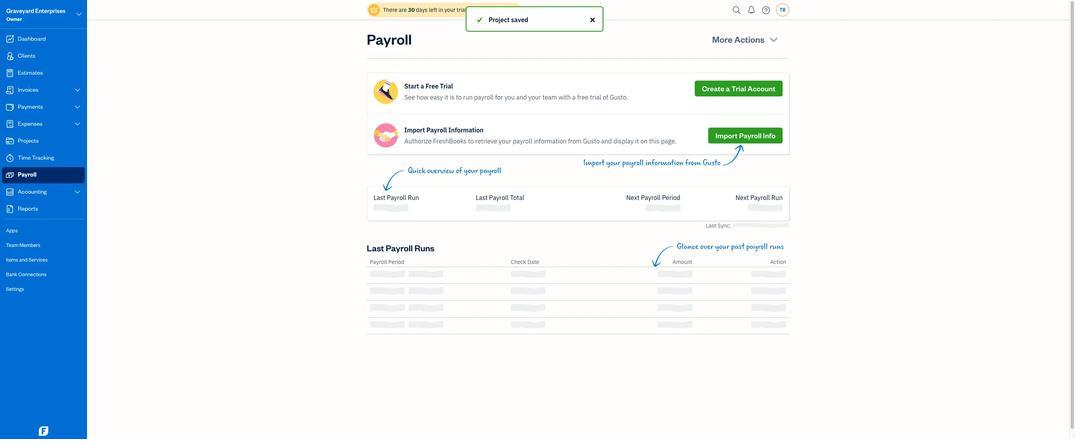 Task type: describe. For each thing, give the bounding box(es) containing it.
0 vertical spatial chevron large down image
[[75, 10, 83, 19]]

your inside start a free trial see how easy it is to run payroll for you and your team with a free trial of gusto.
[[529, 93, 541, 101]]

0 horizontal spatial account
[[494, 6, 515, 13]]

projects
[[18, 137, 39, 145]]

freshbooks image
[[37, 427, 50, 437]]

chart image
[[5, 188, 15, 196]]

check image
[[476, 15, 484, 25]]

on
[[641, 137, 648, 145]]

graveyard enterprises owner
[[6, 7, 66, 22]]

payroll up last payroll total
[[480, 167, 502, 176]]

project saved status
[[0, 6, 1070, 32]]

dashboard
[[18, 35, 46, 42]]

and inside items and services link
[[19, 257, 28, 263]]

import payroll information authorize freshbooks to retrieve your payroll information from gusto and display it on this page.
[[405, 126, 677, 145]]

runs
[[770, 243, 784, 252]]

with
[[559, 93, 571, 101]]

last payroll runs
[[367, 243, 435, 254]]

retrieve
[[476, 137, 497, 145]]

start a free trial see how easy it is to run payroll for you and your team with a free trial of gusto.
[[405, 82, 628, 101]]

left
[[429, 6, 437, 13]]

trial inside button
[[732, 84, 747, 93]]

enterprises
[[35, 7, 66, 15]]

run for next payroll run
[[772, 194, 783, 202]]

items
[[6, 257, 18, 263]]

next for next payroll period
[[627, 194, 640, 202]]

payroll link
[[2, 167, 85, 184]]

payroll period
[[370, 259, 405, 266]]

clients
[[18, 52, 35, 59]]

time tracking
[[18, 154, 54, 162]]

more
[[713, 34, 733, 45]]

over
[[701, 243, 714, 252]]

last for last payroll total
[[476, 194, 488, 202]]

reports link
[[2, 202, 85, 218]]

for
[[495, 93, 503, 101]]

last sync :
[[706, 222, 733, 229]]

create a trial account
[[702, 84, 776, 93]]

apps link
[[2, 224, 85, 238]]

from inside import payroll information authorize freshbooks to retrieve your payroll information from gusto and display it on this page.
[[568, 137, 582, 145]]

timer image
[[5, 154, 15, 162]]

a for create
[[726, 84, 730, 93]]

chevrondown image
[[769, 34, 780, 45]]

owner
[[6, 16, 22, 22]]

upgrade account link
[[470, 6, 515, 13]]

payroll for next payroll period
[[641, 194, 661, 202]]

create a trial account button
[[695, 81, 783, 97]]

1 vertical spatial information
[[646, 159, 684, 168]]

team members
[[6, 242, 40, 249]]

invoices link
[[2, 82, 85, 99]]

apps
[[6, 228, 18, 234]]

import for import your payroll information from gusto
[[584, 159, 605, 168]]

invoice image
[[5, 86, 15, 94]]

last payroll run
[[374, 194, 419, 202]]

is
[[450, 93, 455, 101]]

payroll inside start a free trial see how easy it is to run payroll for you and your team with a free trial of gusto.
[[474, 93, 494, 101]]

and inside import payroll information authorize freshbooks to retrieve your payroll information from gusto and display it on this page.
[[602, 137, 612, 145]]

import payroll info button
[[709, 128, 783, 144]]

payroll for next payroll run
[[751, 194, 770, 202]]

more actions button
[[706, 30, 787, 49]]

team members link
[[2, 239, 85, 253]]

you
[[505, 93, 515, 101]]

tb button
[[776, 3, 790, 17]]

there are 30 days left in your trial. upgrade account
[[383, 6, 515, 13]]

saved
[[511, 16, 529, 24]]

create
[[702, 84, 725, 93]]

settings
[[6, 286, 24, 293]]

quick
[[408, 167, 426, 176]]

display
[[614, 137, 634, 145]]

information
[[449, 126, 484, 134]]

invoices
[[18, 86, 38, 93]]

payroll for last payroll run
[[387, 194, 407, 202]]

tb
[[780, 7, 786, 13]]

close image
[[589, 15, 597, 25]]

payroll inside payroll link
[[18, 171, 37, 179]]

your down the display
[[607, 159, 621, 168]]

items and services link
[[2, 253, 85, 267]]

project saved
[[489, 16, 529, 24]]

there
[[383, 6, 398, 13]]

next for next payroll run
[[736, 194, 749, 202]]

estimates
[[18, 69, 43, 76]]

import your payroll information from gusto
[[584, 159, 721, 168]]

services
[[29, 257, 48, 263]]

run
[[463, 93, 473, 101]]

project image
[[5, 137, 15, 145]]

payments link
[[2, 99, 85, 116]]

chevron large down image for payments
[[74, 104, 81, 110]]

expense image
[[5, 120, 15, 128]]

amount
[[673, 259, 693, 266]]

days
[[416, 6, 428, 13]]

import payroll info
[[716, 131, 776, 140]]

total
[[510, 194, 525, 202]]

accounting
[[18, 188, 47, 196]]

bank connections link
[[2, 268, 85, 282]]

last for last sync :
[[706, 222, 717, 229]]

start
[[405, 82, 419, 90]]

quick overview of your payroll
[[408, 167, 502, 176]]

estimate image
[[5, 69, 15, 77]]

crown image
[[370, 6, 378, 14]]

in
[[439, 6, 443, 13]]

settings link
[[2, 283, 85, 297]]



Task type: locate. For each thing, give the bounding box(es) containing it.
1 run from the left
[[408, 194, 419, 202]]

trial inside start a free trial see how easy it is to run payroll for you and your team with a free trial of gusto.
[[440, 82, 453, 90]]

payroll
[[474, 93, 494, 101], [513, 137, 533, 145], [623, 159, 644, 168], [480, 167, 502, 176], [747, 243, 768, 252]]

last for last payroll run
[[374, 194, 386, 202]]

date
[[528, 259, 539, 266]]

last
[[374, 194, 386, 202], [476, 194, 488, 202], [706, 222, 717, 229], [367, 243, 384, 254]]

actions
[[735, 34, 765, 45]]

it left is
[[445, 93, 449, 101]]

2 vertical spatial chevron large down image
[[74, 189, 81, 196]]

payment image
[[5, 103, 15, 111]]

1 vertical spatial it
[[636, 137, 639, 145]]

1 horizontal spatial information
[[646, 159, 684, 168]]

expenses link
[[2, 116, 85, 133]]

dashboard link
[[2, 31, 85, 48]]

1 horizontal spatial to
[[468, 137, 474, 145]]

run
[[408, 194, 419, 202], [772, 194, 783, 202]]

it inside import payroll information authorize freshbooks to retrieve your payroll information from gusto and display it on this page.
[[636, 137, 639, 145]]

chevron large down image down invoices "link"
[[74, 104, 81, 110]]

to inside start a free trial see how easy it is to run payroll for you and your team with a free trial of gusto.
[[456, 93, 462, 101]]

it inside start a free trial see how easy it is to run payroll for you and your team with a free trial of gusto.
[[445, 93, 449, 101]]

of right trial
[[603, 93, 609, 101]]

import for import payroll info
[[716, 131, 738, 140]]

1 horizontal spatial from
[[686, 159, 701, 168]]

0 horizontal spatial it
[[445, 93, 449, 101]]

money image
[[5, 171, 15, 179]]

payroll inside import payroll information authorize freshbooks to retrieve your payroll information from gusto and display it on this page.
[[513, 137, 533, 145]]

your right retrieve
[[499, 137, 512, 145]]

2 vertical spatial and
[[19, 257, 28, 263]]

next payroll period
[[627, 194, 681, 202]]

0 horizontal spatial import
[[405, 126, 425, 134]]

1 vertical spatial chevron large down image
[[74, 87, 81, 93]]

to down information on the top of the page
[[468, 137, 474, 145]]

search image
[[731, 4, 744, 16]]

chevron large down image
[[75, 10, 83, 19], [74, 87, 81, 93], [74, 189, 81, 196]]

main element
[[0, 0, 107, 440]]

trial.
[[457, 6, 468, 13]]

of inside start a free trial see how easy it is to run payroll for you and your team with a free trial of gusto.
[[603, 93, 609, 101]]

1 horizontal spatial trial
[[732, 84, 747, 93]]

0 horizontal spatial period
[[389, 259, 405, 266]]

0 vertical spatial information
[[534, 137, 567, 145]]

1 horizontal spatial period
[[662, 194, 681, 202]]

chevron large down image right enterprises
[[75, 10, 83, 19]]

your left team
[[529, 93, 541, 101]]

gusto inside import payroll information authorize freshbooks to retrieve your payroll information from gusto and display it on this page.
[[583, 137, 600, 145]]

and inside start a free trial see how easy it is to run payroll for you and your team with a free trial of gusto.
[[517, 93, 527, 101]]

free
[[578, 93, 589, 101]]

team
[[6, 242, 18, 249]]

period
[[662, 194, 681, 202], [389, 259, 405, 266]]

reports
[[18, 205, 38, 213]]

information
[[534, 137, 567, 145], [646, 159, 684, 168]]

time
[[18, 154, 31, 162]]

tracking
[[32, 154, 54, 162]]

payroll inside import payroll info button
[[740, 131, 762, 140]]

your right in
[[445, 6, 456, 13]]

payroll
[[367, 30, 412, 48], [427, 126, 447, 134], [740, 131, 762, 140], [18, 171, 37, 179], [387, 194, 407, 202], [489, 194, 509, 202], [641, 194, 661, 202], [751, 194, 770, 202], [386, 243, 413, 254], [370, 259, 387, 266]]

payroll for last payroll total
[[489, 194, 509, 202]]

next payroll run
[[736, 194, 783, 202]]

how
[[417, 93, 429, 101]]

your inside import payroll information authorize freshbooks to retrieve your payroll information from gusto and display it on this page.
[[499, 137, 512, 145]]

clients link
[[2, 48, 85, 65]]

go to help image
[[760, 4, 773, 16]]

project
[[489, 16, 510, 24]]

notifications image
[[746, 2, 758, 18]]

past
[[732, 243, 745, 252]]

1 vertical spatial period
[[389, 259, 405, 266]]

import inside import payroll info button
[[716, 131, 738, 140]]

last payroll total
[[476, 194, 525, 202]]

chevron large down image inside the expenses link
[[74, 121, 81, 127]]

items and services
[[6, 257, 48, 263]]

0 vertical spatial period
[[662, 194, 681, 202]]

payroll right past
[[747, 243, 768, 252]]

chevron large down image
[[74, 104, 81, 110], [74, 121, 81, 127]]

1 chevron large down image from the top
[[74, 104, 81, 110]]

0 horizontal spatial a
[[421, 82, 424, 90]]

0 horizontal spatial from
[[568, 137, 582, 145]]

1 vertical spatial gusto
[[703, 159, 721, 168]]

0 vertical spatial from
[[568, 137, 582, 145]]

graveyard
[[6, 7, 34, 15]]

authorize
[[405, 137, 432, 145]]

payroll for import payroll information authorize freshbooks to retrieve your payroll information from gusto and display it on this page.
[[427, 126, 447, 134]]

chevron large down image inside payments link
[[74, 104, 81, 110]]

0 vertical spatial and
[[517, 93, 527, 101]]

0 horizontal spatial run
[[408, 194, 419, 202]]

import for import payroll information authorize freshbooks to retrieve your payroll information from gusto and display it on this page.
[[405, 126, 425, 134]]

1 vertical spatial chevron large down image
[[74, 121, 81, 127]]

0 vertical spatial gusto
[[583, 137, 600, 145]]

a for start
[[421, 82, 424, 90]]

expenses
[[18, 120, 42, 127]]

trial right the create
[[732, 84, 747, 93]]

run for last payroll run
[[408, 194, 419, 202]]

free
[[426, 82, 439, 90]]

payroll for last payroll runs
[[386, 243, 413, 254]]

a inside create a trial account button
[[726, 84, 730, 93]]

check
[[511, 259, 526, 266]]

see
[[405, 93, 415, 101]]

bank
[[6, 272, 17, 278]]

1 horizontal spatial next
[[736, 194, 749, 202]]

1 horizontal spatial a
[[573, 93, 576, 101]]

1 vertical spatial to
[[468, 137, 474, 145]]

to inside import payroll information authorize freshbooks to retrieve your payroll information from gusto and display it on this page.
[[468, 137, 474, 145]]

1 horizontal spatial account
[[748, 84, 776, 93]]

client image
[[5, 52, 15, 60]]

payroll right retrieve
[[513, 137, 533, 145]]

to right is
[[456, 93, 462, 101]]

trial up is
[[440, 82, 453, 90]]

0 horizontal spatial information
[[534, 137, 567, 145]]

chevron large down image for expenses
[[74, 121, 81, 127]]

1 horizontal spatial it
[[636, 137, 639, 145]]

1 horizontal spatial of
[[603, 93, 609, 101]]

2 horizontal spatial a
[[726, 84, 730, 93]]

sync
[[718, 222, 730, 229]]

:
[[730, 222, 732, 229]]

your right over
[[716, 243, 730, 252]]

1 vertical spatial account
[[748, 84, 776, 93]]

payroll inside import payroll information authorize freshbooks to retrieve your payroll information from gusto and display it on this page.
[[427, 126, 447, 134]]

30
[[408, 6, 415, 13]]

0 horizontal spatial of
[[456, 167, 462, 176]]

runs
[[415, 243, 435, 254]]

chevron large down image down estimates link
[[74, 87, 81, 93]]

your
[[445, 6, 456, 13], [529, 93, 541, 101], [499, 137, 512, 145], [607, 159, 621, 168], [464, 167, 478, 176], [716, 243, 730, 252]]

2 horizontal spatial and
[[602, 137, 612, 145]]

dashboard image
[[5, 35, 15, 43]]

this
[[649, 137, 660, 145]]

import
[[405, 126, 425, 134], [716, 131, 738, 140], [584, 159, 605, 168]]

1 vertical spatial of
[[456, 167, 462, 176]]

connections
[[18, 272, 46, 278]]

1 horizontal spatial and
[[517, 93, 527, 101]]

0 horizontal spatial and
[[19, 257, 28, 263]]

chevron large down image for invoices
[[74, 87, 81, 93]]

it
[[445, 93, 449, 101], [636, 137, 639, 145]]

gusto
[[583, 137, 600, 145], [703, 159, 721, 168]]

1 next from the left
[[627, 194, 640, 202]]

team
[[543, 93, 557, 101]]

check date
[[511, 259, 539, 266]]

chevron large down image inside invoices "link"
[[74, 87, 81, 93]]

trial
[[590, 93, 602, 101]]

bank connections
[[6, 272, 46, 278]]

chevron large down image down payroll link
[[74, 189, 81, 196]]

chevron large down image inside the accounting link
[[74, 189, 81, 196]]

2 run from the left
[[772, 194, 783, 202]]

2 horizontal spatial import
[[716, 131, 738, 140]]

0 vertical spatial chevron large down image
[[74, 104, 81, 110]]

and right items
[[19, 257, 28, 263]]

report image
[[5, 205, 15, 213]]

payroll down the display
[[623, 159, 644, 168]]

members
[[19, 242, 40, 249]]

it left on
[[636, 137, 639, 145]]

accounting link
[[2, 184, 85, 201]]

last for last payroll runs
[[367, 243, 384, 254]]

1 vertical spatial from
[[686, 159, 701, 168]]

freshbooks
[[433, 137, 467, 145]]

payments
[[18, 103, 43, 110]]

0 vertical spatial it
[[445, 93, 449, 101]]

gusto.
[[610, 93, 628, 101]]

0 horizontal spatial to
[[456, 93, 462, 101]]

your right overview
[[464, 167, 478, 176]]

2 next from the left
[[736, 194, 749, 202]]

and left the display
[[602, 137, 612, 145]]

upgrade
[[471, 6, 493, 13]]

chevron large down image down payments link
[[74, 121, 81, 127]]

2 chevron large down image from the top
[[74, 121, 81, 127]]

0 vertical spatial to
[[456, 93, 462, 101]]

of right overview
[[456, 167, 462, 176]]

0 horizontal spatial gusto
[[583, 137, 600, 145]]

page.
[[661, 137, 677, 145]]

from
[[568, 137, 582, 145], [686, 159, 701, 168]]

estimates link
[[2, 65, 85, 82]]

payroll for import payroll info
[[740, 131, 762, 140]]

info
[[764, 131, 776, 140]]

import inside import payroll information authorize freshbooks to retrieve your payroll information from gusto and display it on this page.
[[405, 126, 425, 134]]

1 vertical spatial and
[[602, 137, 612, 145]]

a
[[421, 82, 424, 90], [726, 84, 730, 93], [573, 93, 576, 101]]

information inside import payroll information authorize freshbooks to retrieve your payroll information from gusto and display it on this page.
[[534, 137, 567, 145]]

payroll left for
[[474, 93, 494, 101]]

0 vertical spatial of
[[603, 93, 609, 101]]

account inside button
[[748, 84, 776, 93]]

time tracking link
[[2, 150, 85, 167]]

next
[[627, 194, 640, 202], [736, 194, 749, 202]]

action
[[771, 259, 787, 266]]

chevron large down image for accounting
[[74, 189, 81, 196]]

0 vertical spatial account
[[494, 6, 515, 13]]

1 horizontal spatial import
[[584, 159, 605, 168]]

0 horizontal spatial trial
[[440, 82, 453, 90]]

and right the you
[[517, 93, 527, 101]]

0 horizontal spatial next
[[627, 194, 640, 202]]

1 horizontal spatial run
[[772, 194, 783, 202]]

projects link
[[2, 133, 85, 150]]

more actions
[[713, 34, 765, 45]]

1 horizontal spatial gusto
[[703, 159, 721, 168]]



Task type: vqa. For each thing, say whether or not it's contained in the screenshot.
projects link
yes



